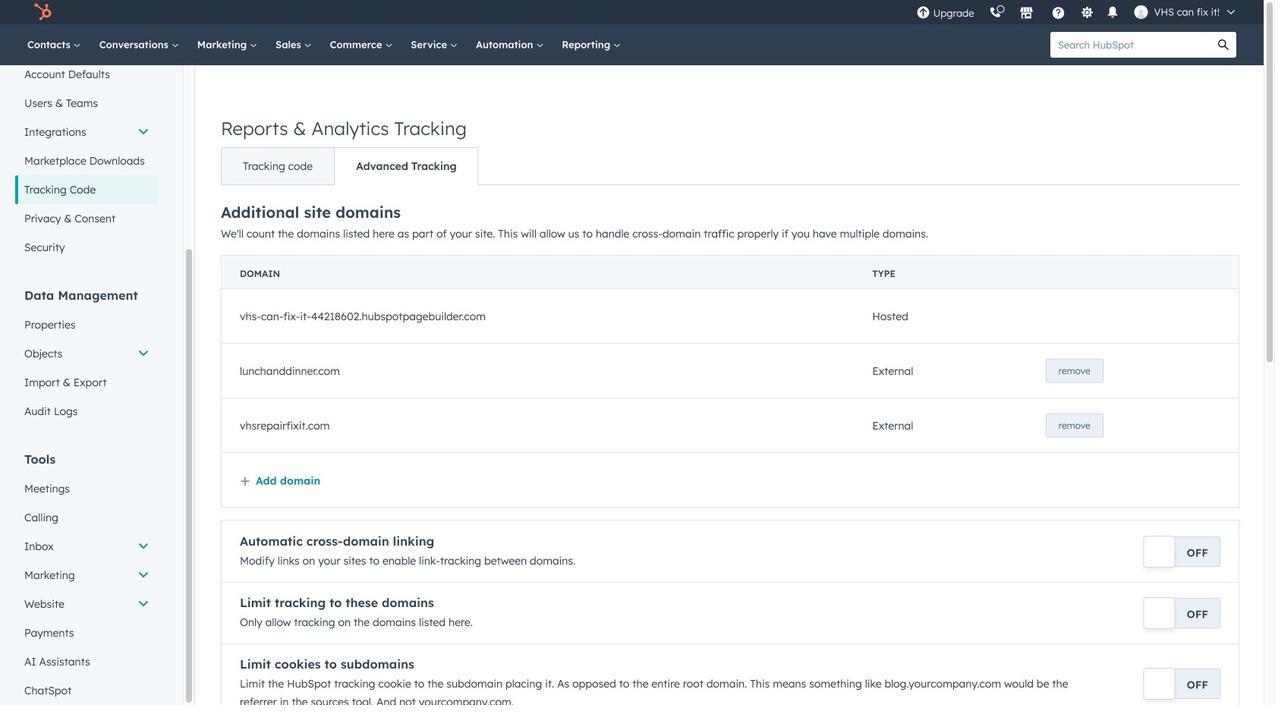 Task type: locate. For each thing, give the bounding box(es) containing it.
data management element
[[15, 287, 159, 426]]

menu
[[909, 0, 1246, 24]]

Search HubSpot search field
[[1051, 32, 1211, 58]]

navigation
[[221, 147, 479, 185]]



Task type: describe. For each thing, give the bounding box(es) containing it.
terry turtle image
[[1135, 5, 1148, 19]]

tools element
[[15, 451, 159, 705]]

marketplaces image
[[1020, 7, 1034, 20]]



Task type: vqa. For each thing, say whether or not it's contained in the screenshot.
SERVICE 'link'
no



